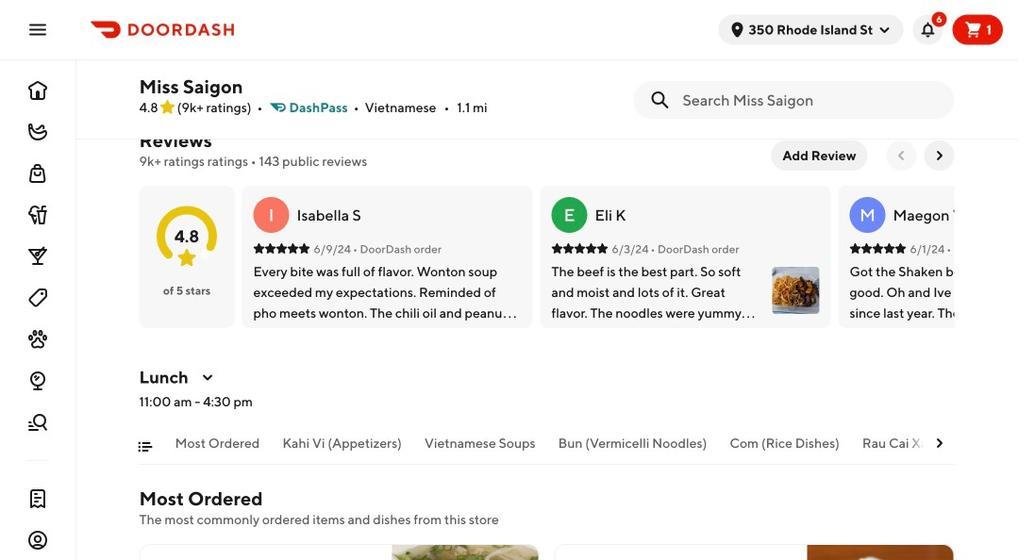 Task type: locate. For each thing, give the bounding box(es) containing it.
notification bell image
[[921, 22, 936, 37]]

24. pho ga image
[[392, 545, 540, 561]]

scroll menu navigation right image
[[933, 436, 948, 451]]

1. goi cuon (spring rolls) (2) image
[[808, 545, 955, 561]]

next image
[[933, 148, 948, 163]]

show menu categories image
[[137, 440, 153, 455]]



Task type: vqa. For each thing, say whether or not it's contained in the screenshot.
Menus image
yes



Task type: describe. For each thing, give the bounding box(es) containing it.
open menu image
[[26, 18, 49, 41]]

previous image
[[895, 148, 910, 163]]

menus image
[[200, 370, 215, 385]]

Item Search search field
[[683, 90, 940, 110]]



